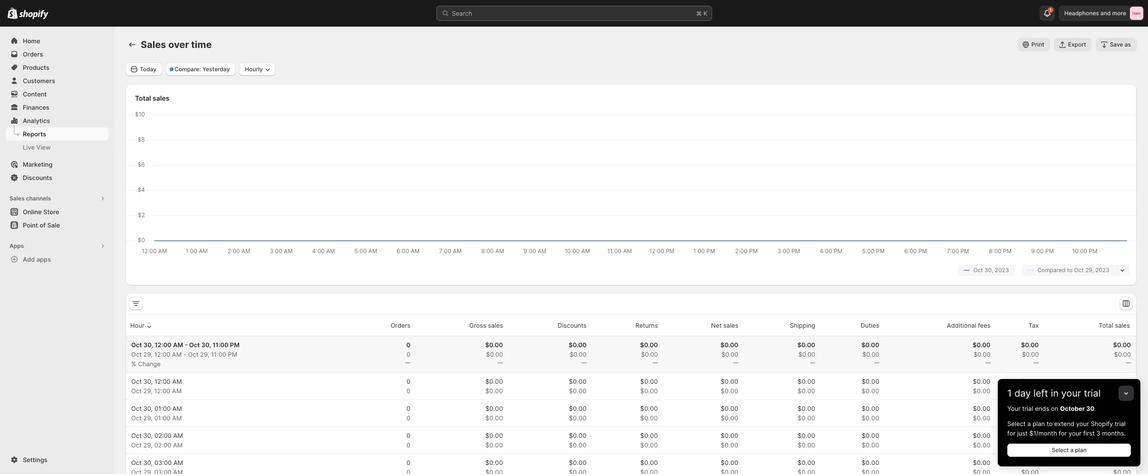 Task type: describe. For each thing, give the bounding box(es) containing it.
total sales button
[[1088, 317, 1131, 335]]

day
[[1014, 388, 1031, 399]]

discounts inside button
[[558, 322, 587, 329]]

customers link
[[6, 74, 108, 87]]

reports link
[[6, 127, 108, 141]]

to inside select a plan to extend your shopify trial for just $1/month for your first 3 months.
[[1047, 420, 1053, 428]]

extend
[[1054, 420, 1074, 428]]

0 vertical spatial total
[[135, 94, 151, 102]]

29, inside oct 30, 01:00 am oct 29, 01:00 am
[[143, 415, 153, 422]]

settings link
[[6, 454, 108, 467]]

sales channels button
[[6, 192, 108, 205]]

home link
[[6, 34, 108, 48]]

shipping
[[790, 322, 815, 329]]

3 no change image from the left
[[1126, 359, 1131, 367]]

trial inside dropdown button
[[1084, 388, 1101, 399]]

tax
[[1028, 322, 1039, 329]]

reports
[[23, 130, 46, 138]]

headphones
[[1064, 10, 1099, 17]]

shopify
[[1091, 420, 1113, 428]]

oct 30, 02:00 am oct 29, 02:00 am
[[131, 432, 183, 449]]

sales for "total sales" button
[[1115, 322, 1130, 329]]

plan for select a plan
[[1075, 447, 1087, 454]]

1 day left in your trial button
[[998, 379, 1140, 399]]

net sales
[[711, 322, 738, 329]]

first
[[1083, 430, 1095, 437]]

1 vertical spatial pm
[[228, 351, 237, 358]]

net sales button
[[700, 317, 740, 335]]

finances link
[[6, 101, 108, 114]]

on
[[1051, 405, 1058, 413]]

0 vertical spatial pm
[[230, 341, 240, 349]]

point
[[23, 222, 38, 229]]

plan for select a plan to extend your shopify trial for just $1/month for your first 3 months.
[[1033, 420, 1045, 428]]

30, for oct 30, 12:00 am - oct 30, 11:00 pm oct 29, 12:00 am - oct 29, 11:00 pm % change
[[143, 341, 153, 349]]

sales channels
[[10, 195, 51, 202]]

select a plan to extend your shopify trial for just $1/month for your first 3 months.
[[1007, 420, 1126, 437]]

apps
[[10, 242, 24, 250]]

save as button
[[1096, 38, 1137, 51]]

29, inside oct 30, 12:00 am oct 29, 12:00 am
[[143, 387, 153, 395]]

0 0 for oct 30, 01:00 am
[[406, 405, 410, 422]]

select for select a plan
[[1052, 447, 1069, 454]]

trial inside select a plan to extend your shopify trial for just $1/month for your first 3 months.
[[1115, 420, 1126, 428]]

duties button
[[850, 317, 881, 335]]

30, for oct 30, 12:00 am oct 29, 12:00 am
[[143, 378, 153, 386]]

left
[[1033, 388, 1048, 399]]

1 button
[[1040, 6, 1055, 21]]

oct 30, 01:00 am oct 29, 01:00 am
[[131, 405, 182, 422]]

today button
[[125, 63, 162, 76]]

0 horizontal spatial total sales
[[135, 94, 169, 102]]

headphones and more
[[1064, 10, 1126, 17]]

products link
[[6, 61, 108, 74]]

settings
[[23, 456, 47, 464]]

search
[[452, 10, 472, 17]]

net
[[711, 322, 722, 329]]

k
[[704, 10, 708, 17]]

sale
[[47, 222, 60, 229]]

live view
[[23, 144, 51, 151]]

analytics link
[[6, 114, 108, 127]]

1 day left in your trial
[[1007, 388, 1101, 399]]

discounts link
[[6, 171, 108, 184]]

months.
[[1102, 430, 1126, 437]]

2 no change image from the left
[[874, 359, 879, 367]]

sales for the net sales button
[[723, 322, 738, 329]]

sales for sales over time
[[141, 39, 166, 50]]

30, for oct 30, 03:00 am
[[143, 459, 153, 467]]

0 vertical spatial discounts
[[23, 174, 52, 182]]

orders inside button
[[391, 322, 410, 329]]

gross sales button
[[458, 317, 504, 335]]

1 for from the left
[[1007, 430, 1015, 437]]

point of sale
[[23, 222, 60, 229]]

2 for from the left
[[1059, 430, 1067, 437]]

0 vertical spatial orders
[[23, 50, 43, 58]]

orders button
[[380, 317, 412, 335]]

your trial ends on october 30 .
[[1007, 405, 1096, 413]]

online store link
[[6, 205, 108, 219]]

30, for oct 30, 01:00 am oct 29, 01:00 am
[[143, 405, 153, 413]]

your
[[1007, 405, 1021, 413]]

and
[[1101, 10, 1111, 17]]

compare:
[[174, 66, 201, 73]]

change
[[138, 360, 161, 368]]

print button
[[1017, 38, 1050, 51]]

analytics
[[23, 117, 50, 125]]

apps
[[36, 256, 51, 263]]

online store button
[[0, 205, 114, 219]]

returns button
[[624, 317, 659, 335]]

orders link
[[6, 48, 108, 61]]

1 day left in your trial element
[[998, 404, 1140, 467]]

1 vertical spatial your
[[1076, 420, 1089, 428]]

time
[[191, 39, 212, 50]]

⌘
[[696, 10, 702, 17]]

⌘ k
[[696, 10, 708, 17]]

online store
[[23, 208, 59, 216]]

fees
[[978, 322, 990, 329]]

products
[[23, 64, 49, 71]]

save as
[[1110, 41, 1131, 48]]

of
[[40, 222, 46, 229]]

29, inside oct 30, 02:00 am oct 29, 02:00 am
[[143, 442, 153, 449]]



Task type: vqa. For each thing, say whether or not it's contained in the screenshot.


Task type: locate. For each thing, give the bounding box(es) containing it.
in
[[1051, 388, 1059, 399]]

just
[[1017, 430, 1028, 437]]

1 left day
[[1007, 388, 1012, 399]]

2 01:00 from the top
[[154, 415, 170, 422]]

1
[[1050, 8, 1052, 12], [1007, 388, 1012, 399]]

tax button
[[1018, 317, 1040, 335]]

2 vertical spatial trial
[[1115, 420, 1126, 428]]

2 2023 from the left
[[1095, 267, 1110, 274]]

your inside dropdown button
[[1061, 388, 1081, 399]]

today
[[140, 66, 156, 73]]

plan up "$1/month"
[[1033, 420, 1045, 428]]

1 inside dropdown button
[[1050, 8, 1052, 12]]

0
[[406, 341, 410, 349], [407, 351, 410, 358], [406, 378, 410, 386], [406, 387, 410, 395], [406, 405, 410, 413], [406, 415, 410, 422], [406, 432, 410, 440], [406, 442, 410, 449], [406, 459, 410, 467]]

03:00
[[154, 459, 172, 467]]

ends
[[1035, 405, 1049, 413]]

add apps button
[[6, 253, 108, 266]]

point of sale button
[[0, 219, 114, 232]]

1 vertical spatial 1
[[1007, 388, 1012, 399]]

1 horizontal spatial for
[[1059, 430, 1067, 437]]

-
[[185, 341, 188, 349], [183, 351, 186, 358]]

no change image up the 'left'
[[1034, 359, 1039, 367]]

1 horizontal spatial to
[[1067, 267, 1073, 274]]

$0.00
[[485, 341, 503, 349], [569, 341, 587, 349], [640, 341, 658, 349], [720, 341, 738, 349], [797, 341, 815, 349], [861, 341, 879, 349], [973, 341, 990, 349], [1021, 341, 1039, 349], [1113, 341, 1131, 349], [486, 351, 503, 358], [570, 351, 587, 358], [641, 351, 658, 358], [721, 351, 738, 358], [798, 351, 815, 358], [862, 351, 879, 358], [974, 351, 990, 358], [1022, 351, 1039, 358], [1114, 351, 1131, 358], [485, 378, 503, 386], [569, 378, 587, 386], [640, 378, 658, 386], [721, 378, 738, 386], [798, 378, 815, 386], [862, 378, 879, 386], [973, 378, 990, 386], [1021, 378, 1039, 386], [1113, 378, 1131, 386], [485, 387, 503, 395], [569, 387, 587, 395], [640, 387, 658, 395], [721, 387, 738, 395], [798, 387, 815, 395], [862, 387, 879, 395], [973, 387, 990, 395], [1021, 387, 1039, 395], [1113, 387, 1131, 395], [485, 405, 503, 413], [569, 405, 587, 413], [640, 405, 658, 413], [721, 405, 738, 413], [798, 405, 815, 413], [862, 405, 879, 413], [973, 405, 990, 413], [1021, 405, 1039, 413], [485, 415, 503, 422], [569, 415, 587, 422], [640, 415, 658, 422], [721, 415, 738, 422], [798, 415, 815, 422], [862, 415, 879, 422], [973, 415, 990, 422], [1021, 415, 1039, 422], [1113, 415, 1131, 422], [485, 432, 503, 440], [569, 432, 587, 440], [640, 432, 658, 440], [721, 432, 738, 440], [798, 432, 815, 440], [862, 432, 879, 440], [973, 432, 990, 440], [1021, 432, 1039, 440], [1113, 432, 1131, 440], [485, 442, 503, 449], [569, 442, 587, 449], [640, 442, 658, 449], [721, 442, 738, 449], [798, 442, 815, 449], [862, 442, 879, 449], [973, 442, 990, 449], [1021, 442, 1039, 449], [1113, 442, 1131, 449], [485, 459, 503, 467], [569, 459, 587, 467], [640, 459, 658, 467], [721, 459, 738, 467], [798, 459, 815, 467], [862, 459, 879, 467], [973, 459, 990, 467], [1021, 459, 1039, 467], [1113, 459, 1131, 467]]

1 vertical spatial orders
[[391, 322, 410, 329]]

0 vertical spatial a
[[1027, 420, 1031, 428]]

2 vertical spatial your
[[1069, 430, 1082, 437]]

hourly
[[245, 66, 263, 73]]

no change image down discounts button
[[581, 359, 587, 367]]

3 0 0 from the top
[[406, 432, 410, 449]]

1 vertical spatial select
[[1052, 447, 1069, 454]]

no change image down "total sales" button
[[1126, 359, 1131, 367]]

sales for gross sales button in the left of the page
[[488, 322, 503, 329]]

1 vertical spatial sales
[[10, 195, 24, 202]]

0 vertical spatial plan
[[1033, 420, 1045, 428]]

12:00
[[155, 341, 171, 349], [154, 351, 170, 358], [154, 378, 170, 386], [154, 387, 170, 395]]

trial
[[1084, 388, 1101, 399], [1022, 405, 1033, 413], [1115, 420, 1126, 428]]

select down select a plan to extend your shopify trial for just $1/month for your first 3 months.
[[1052, 447, 1069, 454]]

1 vertical spatial 02:00
[[154, 442, 171, 449]]

0 horizontal spatial total
[[135, 94, 151, 102]]

1 horizontal spatial shopify image
[[19, 10, 49, 19]]

select inside select a plan to extend your shopify trial for just $1/month for your first 3 months.
[[1007, 420, 1026, 428]]

compared
[[1037, 267, 1065, 274]]

3 no change image from the left
[[653, 359, 658, 367]]

0 vertical spatial select
[[1007, 420, 1026, 428]]

%
[[131, 360, 136, 368]]

shipping button
[[779, 317, 817, 335]]

for left just
[[1007, 430, 1015, 437]]

oct 30, 2023
[[973, 267, 1009, 274]]

0 horizontal spatial orders
[[23, 50, 43, 58]]

1 for 1 day left in your trial
[[1007, 388, 1012, 399]]

1 vertical spatial 11:00
[[211, 351, 226, 358]]

print
[[1031, 41, 1044, 48]]

sales inside button
[[10, 195, 24, 202]]

total sales inside button
[[1099, 322, 1130, 329]]

over
[[168, 39, 189, 50]]

30, for oct 30, 2023
[[985, 267, 993, 274]]

no change image down net sales
[[733, 359, 738, 367]]

0 horizontal spatial sales
[[10, 195, 24, 202]]

0 vertical spatial to
[[1067, 267, 1073, 274]]

trial up months.
[[1115, 420, 1126, 428]]

1 horizontal spatial a
[[1070, 447, 1074, 454]]

1 for 1
[[1050, 8, 1052, 12]]

select inside select a plan "link"
[[1052, 447, 1069, 454]]

home
[[23, 37, 40, 45]]

0 vertical spatial trial
[[1084, 388, 1101, 399]]

7 no change image from the left
[[1034, 359, 1039, 367]]

a inside "link"
[[1070, 447, 1074, 454]]

2 horizontal spatial trial
[[1115, 420, 1126, 428]]

oct 30, 12:00 am - oct 30, 11:00 pm oct 29, 12:00 am - oct 29, 11:00 pm % change
[[131, 341, 240, 368]]

additional
[[947, 322, 976, 329]]

compare: yesterday button
[[166, 63, 235, 76]]

1 2023 from the left
[[995, 267, 1009, 274]]

2 no change image from the left
[[498, 359, 503, 367]]

2 02:00 from the top
[[154, 442, 171, 449]]

1 horizontal spatial discounts
[[558, 322, 587, 329]]

0 vertical spatial -
[[185, 341, 188, 349]]

1 vertical spatial 0 0
[[406, 405, 410, 422]]

to right compared
[[1067, 267, 1073, 274]]

export
[[1068, 41, 1086, 48]]

no change image
[[581, 359, 587, 367], [874, 359, 879, 367], [1126, 359, 1131, 367]]

save
[[1110, 41, 1123, 48]]

0 vertical spatial 02:00
[[154, 432, 171, 440]]

a for select a plan
[[1070, 447, 1074, 454]]

0 vertical spatial 0 0
[[406, 378, 410, 395]]

0 0
[[406, 378, 410, 395], [406, 405, 410, 422], [406, 432, 410, 449]]

1 left headphones
[[1050, 8, 1052, 12]]

5 no change image from the left
[[810, 359, 815, 367]]

trial up 30
[[1084, 388, 1101, 399]]

1 horizontal spatial plan
[[1075, 447, 1087, 454]]

sales for sales channels
[[10, 195, 24, 202]]

0 vertical spatial 01:00
[[154, 405, 171, 413]]

store
[[43, 208, 59, 216]]

select for select a plan to extend your shopify trial for just $1/month for your first 3 months.
[[1007, 420, 1026, 428]]

no change image down the duties
[[874, 359, 879, 367]]

1 vertical spatial 01:00
[[154, 415, 170, 422]]

no change image
[[405, 359, 410, 367], [498, 359, 503, 367], [653, 359, 658, 367], [733, 359, 738, 367], [810, 359, 815, 367], [985, 359, 990, 367], [1034, 359, 1039, 367]]

plan down first
[[1075, 447, 1087, 454]]

more
[[1112, 10, 1126, 17]]

hour button
[[129, 317, 155, 335]]

point of sale link
[[6, 219, 108, 232]]

30, inside oct 30, 02:00 am oct 29, 02:00 am
[[143, 432, 153, 440]]

hour
[[130, 322, 144, 329]]

1 vertical spatial trial
[[1022, 405, 1033, 413]]

0 horizontal spatial 2023
[[995, 267, 1009, 274]]

marketing link
[[6, 158, 108, 171]]

sales over time
[[141, 39, 212, 50]]

select
[[1007, 420, 1026, 428], [1052, 447, 1069, 454]]

trial right the your
[[1022, 405, 1033, 413]]

1 vertical spatial a
[[1070, 447, 1074, 454]]

headphones and more image
[[1130, 7, 1143, 20]]

your up first
[[1076, 420, 1089, 428]]

1 no change image from the left
[[405, 359, 410, 367]]

4 no change image from the left
[[733, 359, 738, 367]]

additional fees button
[[936, 317, 992, 335]]

no change image down returns
[[653, 359, 658, 367]]

30, inside oct 30, 01:00 am oct 29, 01:00 am
[[143, 405, 153, 413]]

30,
[[985, 267, 993, 274], [143, 341, 153, 349], [201, 341, 211, 349], [143, 378, 153, 386], [143, 405, 153, 413], [143, 432, 153, 440], [143, 459, 153, 467]]

1 horizontal spatial total
[[1099, 322, 1113, 329]]

0 horizontal spatial trial
[[1022, 405, 1033, 413]]

sales
[[153, 94, 169, 102], [488, 322, 503, 329], [723, 322, 738, 329], [1115, 322, 1130, 329]]

1 horizontal spatial 2023
[[1095, 267, 1110, 274]]

0 horizontal spatial no change image
[[581, 359, 587, 367]]

add apps
[[23, 256, 51, 263]]

0 horizontal spatial to
[[1047, 420, 1053, 428]]

hourly button
[[239, 63, 275, 76]]

.
[[1095, 405, 1096, 413]]

gross
[[469, 322, 486, 329]]

01:00 up oct 30, 02:00 am oct 29, 02:00 am
[[154, 415, 170, 422]]

30
[[1086, 405, 1095, 413]]

oct 30, 12:00 am oct 29, 12:00 am
[[131, 378, 182, 395]]

no change image down fees
[[985, 359, 990, 367]]

2 0 0 from the top
[[406, 405, 410, 422]]

total
[[135, 94, 151, 102], [1099, 322, 1113, 329]]

1 01:00 from the top
[[154, 405, 171, 413]]

0 horizontal spatial 1
[[1007, 388, 1012, 399]]

1 vertical spatial total
[[1099, 322, 1113, 329]]

0 vertical spatial your
[[1061, 388, 1081, 399]]

compared to oct 29, 2023
[[1037, 267, 1110, 274]]

$0.00 $0.00
[[485, 378, 503, 395], [569, 378, 587, 395], [640, 378, 658, 395], [721, 378, 738, 395], [798, 378, 815, 395], [862, 378, 879, 395], [973, 378, 990, 395], [1021, 378, 1039, 395], [1113, 378, 1131, 395], [485, 405, 503, 422], [569, 405, 587, 422], [640, 405, 658, 422], [721, 405, 738, 422], [798, 405, 815, 422], [862, 405, 879, 422], [973, 405, 990, 422], [1021, 405, 1039, 422], [485, 432, 503, 449], [569, 432, 587, 449], [640, 432, 658, 449], [721, 432, 738, 449], [798, 432, 815, 449], [862, 432, 879, 449], [973, 432, 990, 449], [1021, 432, 1039, 449], [1113, 432, 1131, 449]]

no change image down orders button
[[405, 359, 410, 367]]

01:00 down oct 30, 12:00 am oct 29, 12:00 am
[[154, 405, 171, 413]]

plan inside select a plan to extend your shopify trial for just $1/month for your first 3 months.
[[1033, 420, 1045, 428]]

your left first
[[1069, 430, 1082, 437]]

1 02:00 from the top
[[154, 432, 171, 440]]

customers
[[23, 77, 55, 85]]

0 vertical spatial 11:00
[[212, 341, 228, 349]]

1 vertical spatial total sales
[[1099, 322, 1130, 329]]

0 0 for oct 30, 02:00 am
[[406, 432, 410, 449]]

your
[[1061, 388, 1081, 399], [1076, 420, 1089, 428], [1069, 430, 1082, 437]]

as
[[1125, 41, 1131, 48]]

no change image down 'gross sales' on the bottom left
[[498, 359, 503, 367]]

3
[[1096, 430, 1100, 437]]

6 no change image from the left
[[985, 359, 990, 367]]

select a plan
[[1052, 447, 1087, 454]]

2023
[[995, 267, 1009, 274], [1095, 267, 1110, 274]]

plan
[[1033, 420, 1045, 428], [1075, 447, 1087, 454]]

live view link
[[6, 141, 108, 154]]

plan inside "link"
[[1075, 447, 1087, 454]]

1 vertical spatial plan
[[1075, 447, 1087, 454]]

02:00
[[154, 432, 171, 440], [154, 442, 171, 449]]

channels
[[26, 195, 51, 202]]

0 horizontal spatial shopify image
[[8, 8, 18, 19]]

1 vertical spatial -
[[183, 351, 186, 358]]

sales up the 'online'
[[10, 195, 24, 202]]

online
[[23, 208, 42, 216]]

duties
[[861, 322, 879, 329]]

oct 30, 03:00 am
[[131, 459, 183, 467]]

discounts button
[[547, 317, 588, 335]]

oct
[[973, 267, 983, 274], [1074, 267, 1084, 274], [131, 341, 142, 349], [189, 341, 200, 349], [131, 351, 142, 358], [188, 351, 198, 358], [131, 378, 142, 386], [131, 387, 142, 395], [131, 405, 142, 413], [131, 415, 142, 422], [131, 432, 142, 440], [131, 442, 142, 449], [131, 459, 142, 467]]

1 horizontal spatial select
[[1052, 447, 1069, 454]]

2 vertical spatial 0 0
[[406, 432, 410, 449]]

1 horizontal spatial no change image
[[874, 359, 879, 367]]

a down select a plan to extend your shopify trial for just $1/month for your first 3 months.
[[1070, 447, 1074, 454]]

30, for oct 30, 02:00 am oct 29, 02:00 am
[[143, 432, 153, 440]]

compare: yesterday
[[174, 66, 230, 73]]

export button
[[1054, 38, 1092, 51]]

0 vertical spatial 1
[[1050, 8, 1052, 12]]

additional fees
[[947, 322, 990, 329]]

1 0 0 from the top
[[406, 378, 410, 395]]

am
[[173, 341, 183, 349], [172, 351, 182, 358], [172, 378, 182, 386], [172, 387, 182, 395], [172, 405, 182, 413], [172, 415, 182, 422], [173, 432, 183, 440], [173, 442, 183, 449], [173, 459, 183, 467]]

live
[[23, 144, 35, 151]]

2 horizontal spatial no change image
[[1126, 359, 1131, 367]]

0 horizontal spatial a
[[1027, 420, 1031, 428]]

finances
[[23, 104, 49, 111]]

yesterday
[[202, 66, 230, 73]]

02:00 up the 03:00
[[154, 442, 171, 449]]

a for select a plan to extend your shopify trial for just $1/month for your first 3 months.
[[1027, 420, 1031, 428]]

a inside select a plan to extend your shopify trial for just $1/month for your first 3 months.
[[1027, 420, 1031, 428]]

0 horizontal spatial for
[[1007, 430, 1015, 437]]

sales
[[141, 39, 166, 50], [10, 195, 24, 202]]

02:00 down oct 30, 01:00 am oct 29, 01:00 am
[[154, 432, 171, 440]]

sales up today
[[141, 39, 166, 50]]

1 horizontal spatial orders
[[391, 322, 410, 329]]

total inside button
[[1099, 322, 1113, 329]]

apps button
[[6, 240, 108, 253]]

01:00
[[154, 405, 171, 413], [154, 415, 170, 422]]

shopify image
[[8, 8, 18, 19], [19, 10, 49, 19]]

for down extend
[[1059, 430, 1067, 437]]

1 horizontal spatial 1
[[1050, 8, 1052, 12]]

1 vertical spatial discounts
[[558, 322, 587, 329]]

0 horizontal spatial plan
[[1033, 420, 1045, 428]]

0 vertical spatial total sales
[[135, 94, 169, 102]]

to up "$1/month"
[[1047, 420, 1053, 428]]

total sales
[[135, 94, 169, 102], [1099, 322, 1130, 329]]

add
[[23, 256, 35, 263]]

0 horizontal spatial discounts
[[23, 174, 52, 182]]

0 horizontal spatial select
[[1007, 420, 1026, 428]]

30, inside oct 30, 12:00 am oct 29, 12:00 am
[[143, 378, 153, 386]]

gross sales
[[469, 322, 503, 329]]

1 horizontal spatial sales
[[141, 39, 166, 50]]

returns
[[635, 322, 658, 329]]

select up just
[[1007, 420, 1026, 428]]

1 horizontal spatial trial
[[1084, 388, 1101, 399]]

no change image down shipping
[[810, 359, 815, 367]]

1 no change image from the left
[[581, 359, 587, 367]]

1 horizontal spatial total sales
[[1099, 322, 1130, 329]]

1 inside dropdown button
[[1007, 388, 1012, 399]]

a up just
[[1027, 420, 1031, 428]]

content link
[[6, 87, 108, 101]]

0 vertical spatial sales
[[141, 39, 166, 50]]

your up the october on the right bottom
[[1061, 388, 1081, 399]]

0 0 for oct 30, 12:00 am
[[406, 378, 410, 395]]

1 vertical spatial to
[[1047, 420, 1053, 428]]



